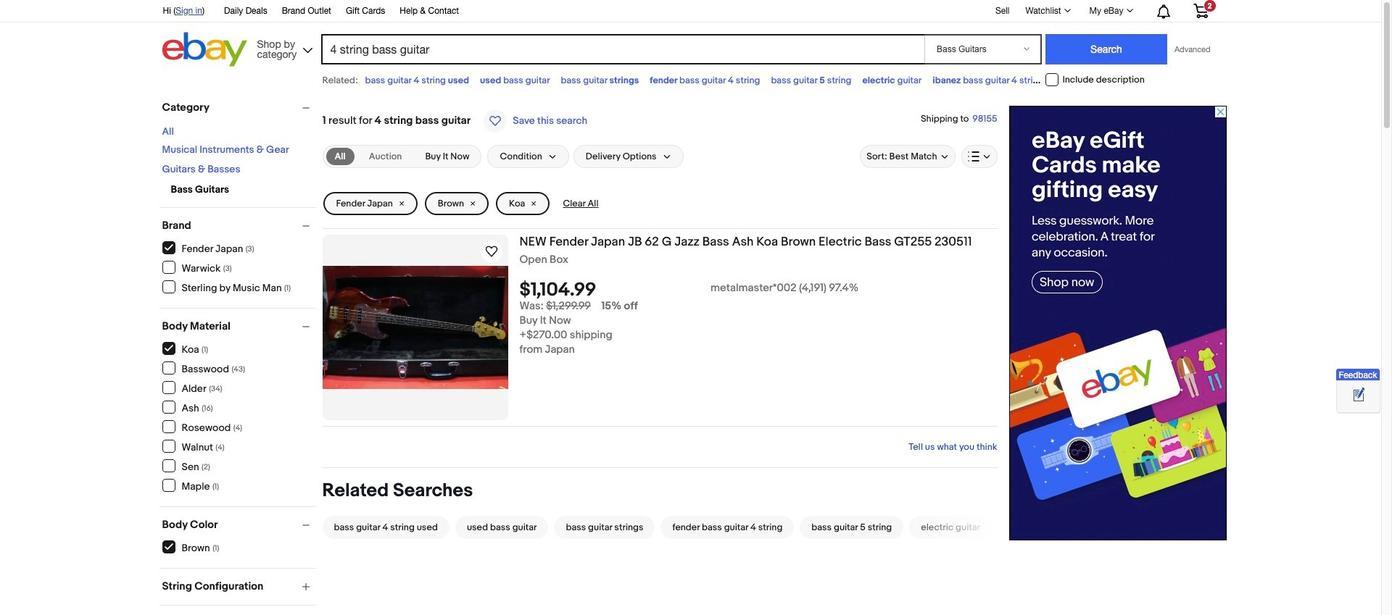 Task type: describe. For each thing, give the bounding box(es) containing it.
All selected text field
[[335, 150, 346, 163]]

account navigation
[[155, 0, 1219, 22]]

advertisement element
[[1009, 106, 1226, 541]]

watchlist image
[[1064, 9, 1071, 12]]



Task type: vqa. For each thing, say whether or not it's contained in the screenshot.
All selected text box
yes



Task type: locate. For each thing, give the bounding box(es) containing it.
main content
[[322, 94, 998, 616]]

listing options selector. list view selected. image
[[968, 151, 991, 162]]

my ebay image
[[1126, 9, 1133, 12]]

new fender japan jb 62 g jazz bass ash koa brown electric bass gt255 230511 image
[[322, 266, 508, 390]]

heading
[[520, 235, 972, 249]]

None submit
[[1046, 34, 1167, 65]]

None text field
[[520, 300, 591, 313]]

banner
[[155, 0, 1219, 70]]

Search for anything text field
[[323, 36, 922, 63]]

save this search 4 string bass guitar search image
[[484, 109, 507, 133]]



